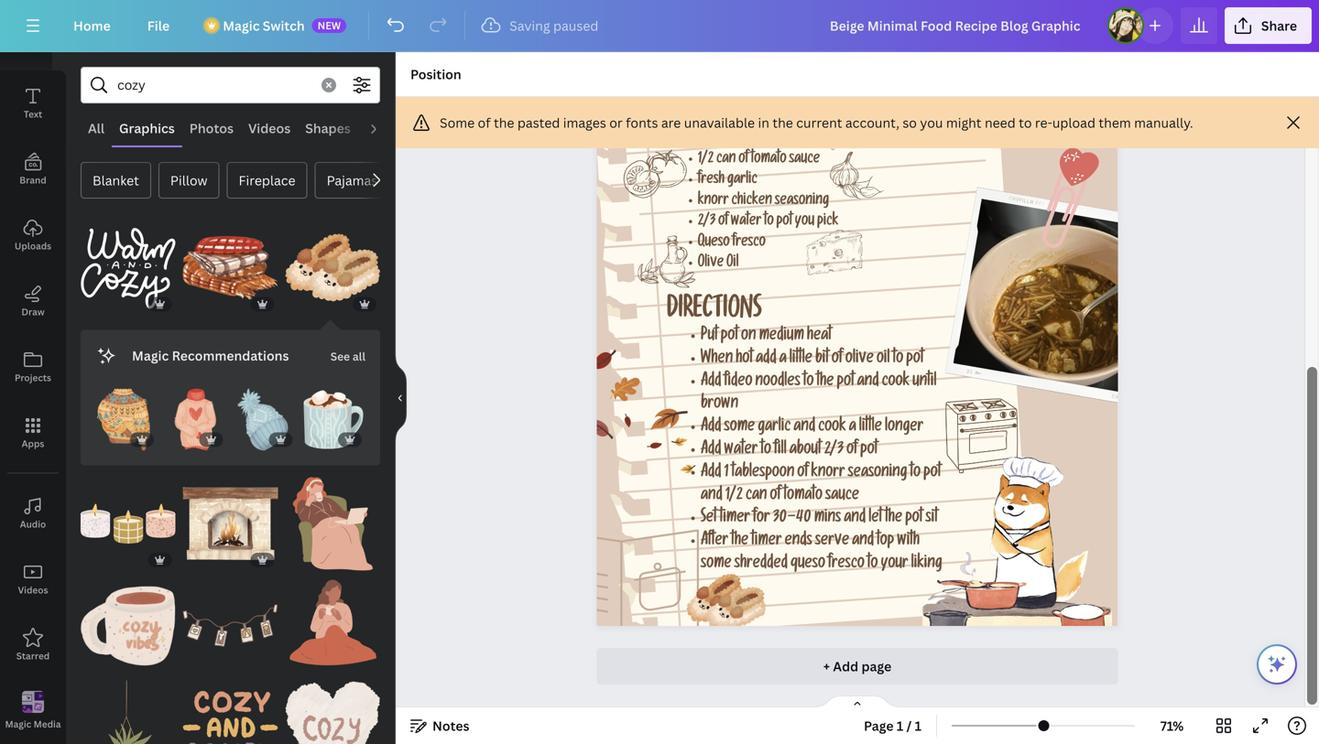 Task type: describe. For each thing, give the bounding box(es) containing it.
1 inside put pot on medium heat when hot add a little bit of olive oil to pot add fideo noodles to the pot and cook until brown add some garlic and cook a little longer add water to fill about 2/3 of pot add 1 tablespoon of knorr seasoning to pot and 1/2 can of tomato sauce set timer for 30-40 mins and let the pot sit after the timer ends serve and top with some shredded queso fresco to your liking
[[724, 466, 729, 483]]

current
[[796, 114, 842, 131]]

oil
[[727, 257, 739, 272]]

graphics button
[[112, 111, 182, 146]]

+ add page
[[823, 658, 892, 676]]

can inside put pot on medium heat when hot add a little bit of olive oil to pot add fideo noodles to the pot and cook until brown add some garlic and cook a little longer add water to fill about 2/3 of pot add 1 tablespoon of knorr seasoning to pot and 1/2 can of tomato sauce set timer for 30-40 mins and let the pot sit after the timer ends serve and top with some shredded queso fresco to your liking
[[746, 488, 767, 505]]

0 vertical spatial audio button
[[358, 111, 409, 146]]

until
[[913, 375, 937, 391]]

2 horizontal spatial 1
[[915, 718, 922, 735]]

0 horizontal spatial a
[[780, 352, 787, 369]]

0 vertical spatial you
[[920, 114, 943, 131]]

40
[[796, 511, 812, 528]]

in
[[758, 114, 770, 131]]

text
[[24, 108, 42, 120]]

garlic inside 1/2 can of tomato sauce fresh garlic knorr chicken seasoning 2/3 of water to pot you pick queso fresco olive oil
[[727, 173, 758, 189]]

0 horizontal spatial little
[[790, 352, 813, 369]]

of up 30-
[[770, 488, 781, 505]]

1 horizontal spatial videos button
[[241, 111, 298, 146]]

71%
[[1161, 718, 1184, 735]]

for
[[753, 511, 770, 528]]

position button
[[403, 60, 469, 89]]

queso
[[698, 236, 730, 251]]

your
[[881, 557, 909, 574]]

or
[[609, 114, 623, 131]]

serve
[[815, 534, 850, 551]]

queso
[[791, 557, 826, 574]]

pillow
[[170, 172, 208, 189]]

0 horizontal spatial audio button
[[0, 481, 66, 547]]

apps button
[[0, 400, 66, 466]]

canva assistant image
[[1266, 654, 1288, 676]]

elements button
[[0, 5, 66, 71]]

brand
[[19, 174, 46, 186]]

notes
[[432, 718, 470, 735]]

see all
[[330, 349, 366, 364]]

1 horizontal spatial videos
[[248, 120, 291, 137]]

heat
[[807, 329, 832, 346]]

0 horizontal spatial audio
[[20, 519, 46, 531]]

page
[[862, 658, 892, 676]]

+ add page button
[[597, 649, 1118, 685]]

1 vertical spatial some
[[701, 557, 732, 574]]

blanket button
[[81, 162, 151, 199]]

of up chicken in the top right of the page
[[739, 152, 749, 168]]

brand button
[[0, 137, 66, 202]]

photos
[[189, 120, 234, 137]]

fresh
[[698, 173, 725, 189]]

you inside 1/2 can of tomato sauce fresh garlic knorr chicken seasoning 2/3 of water to pot you pick queso fresco olive oil
[[795, 215, 815, 231]]

unavailable
[[684, 114, 755, 131]]

file button
[[133, 7, 184, 44]]

watercolor fireplace illustration image
[[183, 477, 278, 572]]

water inside 1/2 can of tomato sauce fresh garlic knorr chicken seasoning 2/3 of water to pot you pick queso fresco olive oil
[[731, 215, 762, 231]]

pillow button
[[158, 162, 219, 199]]

scented wax candles image
[[81, 477, 176, 572]]

knorr inside put pot on medium heat when hot add a little bit of olive oil to pot add fideo noodles to the pot and cook until brown add some garlic and cook a little longer add water to fill about 2/3 of pot add 1 tablespoon of knorr seasoning to pot and 1/2 can of tomato sauce set timer for 30-40 mins and let the pot sit after the timer ends serve and top with some shredded queso fresco to your liking
[[811, 466, 845, 483]]

1 vertical spatial cook
[[819, 420, 846, 437]]

pot inside 1/2 can of tomato sauce fresh garlic knorr chicken seasoning 2/3 of water to pot you pick queso fresco olive oil
[[777, 215, 793, 231]]

water inside put pot on medium heat when hot add a little bit of olive oil to pot add fideo noodles to the pot and cook until brown add some garlic and cook a little longer add water to fill about 2/3 of pot add 1 tablespoon of knorr seasoning to pot and 1/2 can of tomato sauce set timer for 30-40 mins and let the pot sit after the timer ends serve and top with some shredded queso fresco to your liking
[[724, 443, 758, 460]]

directions
[[667, 300, 762, 327]]

+
[[823, 658, 830, 676]]

put
[[701, 329, 718, 346]]

them
[[1099, 114, 1131, 131]]

position
[[410, 66, 461, 83]]

garlic inside put pot on medium heat when hot add a little bit of olive oil to pot add fideo noodles to the pot and cook until brown add some garlic and cook a little longer add water to fill about 2/3 of pot add 1 tablespoon of knorr seasoning to pot and 1/2 can of tomato sauce set timer for 30-40 mins and let the pot sit after the timer ends serve and top with some shredded queso fresco to your liking
[[758, 420, 791, 437]]

1/2 inside put pot on medium heat when hot add a little bit of olive oil to pot add fideo noodles to the pot and cook until brown add some garlic and cook a little longer add water to fill about 2/3 of pot add 1 tablespoon of knorr seasoning to pot and 1/2 can of tomato sauce set timer for 30-40 mins and let the pot sit after the timer ends serve and top with some shredded queso fresco to your liking
[[726, 488, 743, 505]]

might
[[946, 114, 982, 131]]

and up set
[[701, 488, 723, 505]]

some of the pasted images or fonts are unavailable in the current account, so you might need to re-upload them manually.
[[440, 114, 1194, 131]]

and up about
[[794, 420, 816, 437]]

hanging plant illustration image
[[81, 681, 176, 745]]

after
[[701, 534, 729, 551]]

minimal organic girl watching a movie image
[[285, 477, 380, 572]]

projects button
[[0, 334, 66, 400]]

fresco inside put pot on medium heat when hot add a little bit of olive oil to pot add fideo noodles to the pot and cook until brown add some garlic and cook a little longer add water to fill about 2/3 of pot add 1 tablespoon of knorr seasoning to pot and 1/2 can of tomato sauce set timer for 30-40 mins and let the pot sit after the timer ends serve and top with some shredded queso fresco to your liking
[[828, 557, 865, 574]]

when
[[701, 352, 733, 369]]

all
[[88, 120, 104, 137]]

the down bit
[[817, 375, 834, 391]]

noodles
[[756, 375, 801, 391]]

warm indoor slippers image
[[285, 221, 380, 316]]

text button
[[0, 71, 66, 137]]

magic switch
[[223, 17, 305, 34]]

warm knitted sweater. vector illustration on a white background. image
[[95, 389, 157, 451]]

of right bit
[[832, 352, 843, 369]]

to left fill
[[761, 443, 772, 460]]

longer
[[885, 420, 924, 437]]

add
[[756, 352, 777, 369]]

to left your
[[868, 557, 878, 574]]

fill
[[774, 443, 787, 460]]

knorr inside 1/2 can of tomato sauce fresh garlic knorr chicken seasoning 2/3 of water to pot you pick queso fresco olive oil
[[698, 194, 729, 210]]

fideo
[[724, 375, 753, 391]]

tomato inside 1/2 can of tomato sauce fresh garlic knorr chicken seasoning 2/3 of water to pot you pick queso fresco olive oil
[[751, 152, 787, 168]]

are
[[661, 114, 681, 131]]

pajamas button
[[315, 162, 390, 199]]

pajamas
[[327, 172, 378, 189]]

manually.
[[1134, 114, 1194, 131]]

can inside 1/2 can of tomato sauce fresh garlic knorr chicken seasoning 2/3 of water to pot you pick queso fresco olive oil
[[717, 152, 736, 168]]

medium
[[759, 329, 804, 346]]

pot up sit
[[924, 466, 941, 483]]

bit
[[816, 352, 829, 369]]

uploads
[[15, 240, 51, 252]]

see
[[330, 349, 350, 364]]

main menu bar
[[0, 0, 1319, 52]]

pot left on
[[721, 329, 739, 346]]

let
[[869, 511, 883, 528]]

images
[[563, 114, 606, 131]]

draw
[[21, 306, 45, 318]]

shredded
[[735, 557, 788, 574]]

1 vertical spatial little
[[859, 420, 882, 437]]

1 vertical spatial videos button
[[0, 547, 66, 613]]

starred
[[16, 651, 50, 663]]

magic media
[[5, 719, 61, 731]]

about
[[790, 443, 822, 460]]

and left 'let'
[[844, 511, 866, 528]]

Search elements search field
[[117, 68, 311, 103]]



Task type: locate. For each thing, give the bounding box(es) containing it.
magic media button
[[0, 679, 66, 745]]

1 vertical spatial tomato
[[784, 488, 823, 505]]

videos button up starred
[[0, 547, 66, 613]]

1/2 up the fresh
[[698, 152, 714, 168]]

and
[[857, 375, 879, 391], [794, 420, 816, 437], [701, 488, 723, 505], [844, 511, 866, 528], [852, 534, 874, 551]]

cook down 'oil'
[[882, 375, 910, 391]]

knorr down about
[[811, 466, 845, 483]]

some down brown
[[724, 420, 755, 437]]

0 vertical spatial audio
[[365, 120, 402, 137]]

0 vertical spatial a
[[780, 352, 787, 369]]

you left pick on the right top of the page
[[795, 215, 815, 231]]

share button
[[1225, 7, 1312, 44]]

see all button
[[329, 338, 367, 374]]

2/3 right about
[[824, 443, 844, 460]]

videos button up fireplace button at left
[[241, 111, 298, 146]]

1 horizontal spatial you
[[920, 114, 943, 131]]

audio button
[[358, 111, 409, 146], [0, 481, 66, 547]]

can up the fresh
[[717, 152, 736, 168]]

1 horizontal spatial 2/3
[[824, 443, 844, 460]]

of down about
[[798, 466, 809, 483]]

1 horizontal spatial audio button
[[358, 111, 409, 146]]

audio button right shapes on the top left of the page
[[358, 111, 409, 146]]

of up queso
[[719, 215, 728, 231]]

hide image
[[395, 355, 407, 443]]

saving paused status
[[473, 15, 608, 37]]

audio
[[365, 120, 402, 137], [20, 519, 46, 531]]

grey line cookbook icon isolated on white background. cooking book icon. recipe book. fork and knife icons. cutlery symbol.  vector illustration image
[[544, 529, 699, 647]]

1 horizontal spatial garlic
[[758, 420, 791, 437]]

warm sweater. vector illustration on a white background. image
[[165, 389, 227, 451]]

0 horizontal spatial 1
[[724, 466, 729, 483]]

a
[[780, 352, 787, 369], [849, 420, 856, 437]]

sauce inside 1/2 can of tomato sauce fresh garlic knorr chicken seasoning 2/3 of water to pot you pick queso fresco olive oil
[[789, 152, 820, 168]]

2/3
[[698, 215, 716, 231], [824, 443, 844, 460]]

1 vertical spatial knorr
[[811, 466, 845, 483]]

0 horizontal spatial garlic
[[727, 173, 758, 189]]

1 vertical spatial 2/3
[[824, 443, 844, 460]]

olive
[[846, 352, 874, 369]]

1 vertical spatial fresco
[[828, 557, 865, 574]]

0 horizontal spatial sauce
[[789, 152, 820, 168]]

new
[[318, 18, 341, 32]]

videos up starred button
[[18, 585, 48, 597]]

on
[[741, 329, 756, 346]]

0 horizontal spatial cook
[[819, 420, 846, 437]]

0 vertical spatial some
[[724, 420, 755, 437]]

pot left sit
[[906, 511, 923, 528]]

home
[[73, 17, 111, 34]]

30-
[[773, 511, 796, 528]]

1 horizontal spatial seasoning
[[848, 466, 908, 483]]

cozy coffee mug image
[[81, 579, 176, 674]]

0 vertical spatial seasoning
[[775, 194, 829, 210]]

1 vertical spatial magic
[[132, 347, 169, 365]]

hot
[[736, 352, 753, 369]]

page 1 / 1
[[864, 718, 922, 735]]

0 vertical spatial magic
[[223, 17, 260, 34]]

to right noodles
[[804, 375, 814, 391]]

0 horizontal spatial seasoning
[[775, 194, 829, 210]]

1/2 down tablespoon
[[726, 488, 743, 505]]

0 horizontal spatial 2/3
[[698, 215, 716, 231]]

knorr down the fresh
[[698, 194, 729, 210]]

fresco up oil on the right of the page
[[733, 236, 766, 251]]

tomato down 'in'
[[751, 152, 787, 168]]

0 vertical spatial garlic
[[727, 173, 758, 189]]

knitted hat image
[[234, 389, 296, 451]]

2/3 inside put pot on medium heat when hot add a little bit of olive oil to pot add fideo noodles to the pot and cook until brown add some garlic and cook a little longer add water to fill about 2/3 of pot add 1 tablespoon of knorr seasoning to pot and 1/2 can of tomato sauce set timer for 30-40 mins and let the pot sit after the timer ends serve and top with some shredded queso fresco to your liking
[[824, 443, 844, 460]]

water up tablespoon
[[724, 443, 758, 460]]

audio down apps
[[20, 519, 46, 531]]

0 vertical spatial 2/3
[[698, 215, 716, 231]]

heart shaped cozy lettering image
[[285, 681, 380, 745]]

some
[[440, 114, 475, 131]]

shapes
[[305, 120, 351, 137]]

paused
[[553, 17, 599, 34]]

elements
[[12, 42, 54, 55]]

sauce
[[789, 152, 820, 168], [826, 488, 860, 505]]

you right so
[[920, 114, 943, 131]]

1/2 can of tomato sauce fresh garlic knorr chicken seasoning 2/3 of water to pot you pick queso fresco olive oil
[[698, 152, 839, 272]]

timer right set
[[720, 511, 750, 528]]

add
[[701, 375, 722, 391], [701, 420, 722, 437], [701, 443, 722, 460], [701, 466, 722, 483], [833, 658, 859, 676]]

tablespoon
[[732, 466, 795, 483]]

71% button
[[1143, 712, 1202, 741]]

chicken
[[732, 194, 773, 210]]

1 vertical spatial audio
[[20, 519, 46, 531]]

tomato
[[751, 152, 787, 168], [784, 488, 823, 505]]

tomato inside put pot on medium heat when hot add a little bit of olive oil to pot add fideo noodles to the pot and cook until brown add some garlic and cook a little longer add water to fill about 2/3 of pot add 1 tablespoon of knorr seasoning to pot and 1/2 can of tomato sauce set timer for 30-40 mins and let the pot sit after the timer ends serve and top with some shredded queso fresco to your liking
[[784, 488, 823, 505]]

with
[[897, 534, 920, 551]]

of
[[478, 114, 491, 131], [739, 152, 749, 168], [719, 215, 728, 231], [832, 352, 843, 369], [847, 443, 858, 460], [798, 466, 809, 483], [770, 488, 781, 505]]

0 horizontal spatial can
[[717, 152, 736, 168]]

1 vertical spatial water
[[724, 443, 758, 460]]

1 left /
[[897, 718, 904, 735]]

magic for magic switch
[[223, 17, 260, 34]]

1 vertical spatial you
[[795, 215, 815, 231]]

mug of coffee with marshmallows image
[[303, 389, 366, 451]]

recommendations
[[172, 347, 289, 365]]

2/3 up queso
[[698, 215, 716, 231]]

seasoning
[[775, 194, 829, 210], [848, 466, 908, 483]]

0 vertical spatial tomato
[[751, 152, 787, 168]]

0 vertical spatial fresco
[[733, 236, 766, 251]]

the right 'in'
[[773, 114, 793, 131]]

0 horizontal spatial you
[[795, 215, 815, 231]]

water down chicken in the top right of the page
[[731, 215, 762, 231]]

upload
[[1053, 114, 1096, 131]]

media
[[34, 719, 61, 731]]

olive
[[698, 257, 724, 272]]

add inside button
[[833, 658, 859, 676]]

apps
[[22, 438, 44, 450]]

1 vertical spatial videos
[[18, 585, 48, 597]]

1 vertical spatial a
[[849, 420, 856, 437]]

mins
[[814, 511, 841, 528]]

1 horizontal spatial knorr
[[811, 466, 845, 483]]

saving
[[510, 17, 550, 34]]

magic left the media
[[5, 719, 31, 731]]

0 horizontal spatial fresco
[[733, 236, 766, 251]]

ends
[[785, 534, 813, 551]]

uploads button
[[0, 202, 66, 268]]

garlic
[[727, 173, 758, 189], [758, 420, 791, 437]]

gas stove, kitchenware , cooking cartoon doodle. image
[[945, 398, 1018, 474]]

the right after
[[731, 534, 749, 551]]

blanket
[[93, 172, 139, 189]]

sit
[[926, 511, 938, 528]]

sauce inside put pot on medium heat when hot add a little bit of olive oil to pot add fideo noodles to the pot and cook until brown add some garlic and cook a little longer add water to fill about 2/3 of pot add 1 tablespoon of knorr seasoning to pot and 1/2 can of tomato sauce set timer for 30-40 mins and let the pot sit after the timer ends serve and top with some shredded queso fresco to your liking
[[826, 488, 860, 505]]

1 horizontal spatial sauce
[[826, 488, 860, 505]]

sauce down farfalle pasta illustration 'image'
[[789, 152, 820, 168]]

1 vertical spatial seasoning
[[848, 466, 908, 483]]

1 horizontal spatial fresco
[[828, 557, 865, 574]]

pot left pick on the right top of the page
[[777, 215, 793, 231]]

2 horizontal spatial magic
[[223, 17, 260, 34]]

pot right about
[[861, 443, 878, 460]]

re-
[[1035, 114, 1053, 131]]

oil
[[877, 352, 890, 369]]

fonts
[[626, 114, 658, 131]]

tomato up 40
[[784, 488, 823, 505]]

pick
[[817, 215, 839, 231]]

cook
[[882, 375, 910, 391], [819, 420, 846, 437]]

1 horizontal spatial timer
[[752, 534, 782, 551]]

group
[[81, 221, 176, 316], [183, 221, 278, 316], [285, 221, 380, 316], [95, 378, 157, 451], [165, 378, 227, 451], [303, 378, 366, 451], [234, 389, 296, 451], [183, 466, 278, 572], [81, 477, 176, 572], [285, 477, 380, 572], [81, 568, 176, 674], [285, 568, 380, 674], [183, 579, 278, 674], [183, 670, 278, 745], [285, 670, 380, 745], [81, 681, 176, 745]]

0 vertical spatial cook
[[882, 375, 910, 391]]

graphics
[[119, 120, 175, 137]]

farfalle pasta illustration image
[[793, 105, 844, 150]]

minimal organic girl drinking tea image
[[285, 579, 380, 674]]

and left top at the right bottom of the page
[[852, 534, 874, 551]]

simple cute study full shot polaroids image
[[183, 579, 278, 674]]

of right about
[[847, 443, 858, 460]]

seasoning inside put pot on medium heat when hot add a little bit of olive oil to pot add fideo noodles to the pot and cook until brown add some garlic and cook a little longer add water to fill about 2/3 of pot add 1 tablespoon of knorr seasoning to pot and 1/2 can of tomato sauce set timer for 30-40 mins and let the pot sit after the timer ends serve and top with some shredded queso fresco to your liking
[[848, 466, 908, 483]]

little left longer
[[859, 420, 882, 437]]

1/2 inside 1/2 can of tomato sauce fresh garlic knorr chicken seasoning 2/3 of water to pot you pick queso fresco olive oil
[[698, 152, 714, 168]]

pot
[[777, 215, 793, 231], [721, 329, 739, 346], [907, 352, 924, 369], [837, 375, 855, 391], [861, 443, 878, 460], [924, 466, 941, 483], [906, 511, 923, 528]]

1 horizontal spatial little
[[859, 420, 882, 437]]

magic for magic recommendations
[[132, 347, 169, 365]]

top
[[877, 534, 895, 551]]

0 horizontal spatial 1/2
[[698, 152, 714, 168]]

2 vertical spatial magic
[[5, 719, 31, 731]]

1 vertical spatial sauce
[[826, 488, 860, 505]]

little left bit
[[790, 352, 813, 369]]

magic for magic media
[[5, 719, 31, 731]]

fresco inside 1/2 can of tomato sauce fresh garlic knorr chicken seasoning 2/3 of water to pot you pick queso fresco olive oil
[[733, 236, 766, 251]]

1 horizontal spatial can
[[746, 488, 767, 505]]

0 vertical spatial videos
[[248, 120, 291, 137]]

1 vertical spatial garlic
[[758, 420, 791, 437]]

watercolor cozy blankets image
[[183, 221, 278, 316]]

a left longer
[[849, 420, 856, 437]]

fresco down serve
[[828, 557, 865, 574]]

the left pasted
[[494, 114, 514, 131]]

1 vertical spatial can
[[746, 488, 767, 505]]

0 vertical spatial timer
[[720, 511, 750, 528]]

0 vertical spatial videos button
[[241, 111, 298, 146]]

0 horizontal spatial knorr
[[698, 194, 729, 210]]

and down olive
[[857, 375, 879, 391]]

1 vertical spatial timer
[[752, 534, 782, 551]]

switch
[[263, 17, 305, 34]]

audio button down apps
[[0, 481, 66, 547]]

cozy and comfy lettering image
[[183, 681, 278, 745]]

sauce up mins
[[826, 488, 860, 505]]

home link
[[59, 7, 125, 44]]

videos up fireplace button at left
[[248, 120, 291, 137]]

magic inside main "menu bar"
[[223, 17, 260, 34]]

videos button
[[241, 111, 298, 146], [0, 547, 66, 613]]

1 vertical spatial 1/2
[[726, 488, 743, 505]]

1 right /
[[915, 718, 922, 735]]

you
[[920, 114, 943, 131], [795, 215, 815, 231]]

1 vertical spatial audio button
[[0, 481, 66, 547]]

1 horizontal spatial 1
[[897, 718, 904, 735]]

1 horizontal spatial audio
[[365, 120, 402, 137]]

0 horizontal spatial magic
[[5, 719, 31, 731]]

pasted
[[518, 114, 560, 131]]

1 left tablespoon
[[724, 466, 729, 483]]

fireplace button
[[227, 162, 307, 199]]

put pot on medium heat when hot add a little bit of olive oil to pot add fideo noodles to the pot and cook until brown add some garlic and cook a little longer add water to fill about 2/3 of pot add 1 tablespoon of knorr seasoning to pot and 1/2 can of tomato sauce set timer for 30-40 mins and let the pot sit after the timer ends serve and top with some shredded queso fresco to your liking
[[701, 329, 943, 574]]

0 horizontal spatial timer
[[720, 511, 750, 528]]

photos button
[[182, 111, 241, 146]]

some down after
[[701, 557, 732, 574]]

timer down for
[[752, 534, 782, 551]]

audio right shapes on the top left of the page
[[365, 120, 402, 137]]

so
[[903, 114, 917, 131]]

pot up the until
[[907, 352, 924, 369]]

pot down olive
[[837, 375, 855, 391]]

show pages image
[[814, 695, 902, 710]]

olive oil hand drawn image
[[638, 236, 696, 288]]

account,
[[846, 114, 900, 131]]

to inside 1/2 can of tomato sauce fresh garlic knorr chicken seasoning 2/3 of water to pot you pick queso fresco olive oil
[[764, 215, 774, 231]]

1 horizontal spatial magic
[[132, 347, 169, 365]]

can
[[717, 152, 736, 168], [746, 488, 767, 505]]

garlic up fill
[[758, 420, 791, 437]]

garlic up chicken in the top right of the page
[[727, 173, 758, 189]]

/
[[907, 718, 912, 735]]

0 vertical spatial water
[[731, 215, 762, 231]]

1
[[724, 466, 729, 483], [897, 718, 904, 735], [915, 718, 922, 735]]

can up for
[[746, 488, 767, 505]]

of right 'some'
[[478, 114, 491, 131]]

magic recommendations
[[132, 347, 289, 365]]

to right 'oil'
[[893, 352, 904, 369]]

0 vertical spatial little
[[790, 352, 813, 369]]

cook up about
[[819, 420, 846, 437]]

2/3 inside 1/2 can of tomato sauce fresh garlic knorr chicken seasoning 2/3 of water to pot you pick queso fresco olive oil
[[698, 215, 716, 231]]

some
[[724, 420, 755, 437], [701, 557, 732, 574]]

0 horizontal spatial videos button
[[0, 547, 66, 613]]

set
[[701, 511, 717, 528]]

page
[[864, 718, 894, 735]]

0 vertical spatial knorr
[[698, 194, 729, 210]]

to down chicken in the top right of the page
[[764, 215, 774, 231]]

the right 'let'
[[885, 511, 903, 528]]

1 horizontal spatial a
[[849, 420, 856, 437]]

0 vertical spatial can
[[717, 152, 736, 168]]

seasoning up 'let'
[[848, 466, 908, 483]]

magic inside magic media button
[[5, 719, 31, 731]]

need
[[985, 114, 1016, 131]]

magic up warm knitted sweater. vector illustration on a white background. image on the bottom
[[132, 347, 169, 365]]

projects
[[15, 372, 51, 384]]

0 vertical spatial 1/2
[[698, 152, 714, 168]]

1/2
[[698, 152, 714, 168], [726, 488, 743, 505]]

seasoning up pick on the right top of the page
[[775, 194, 829, 210]]

0 horizontal spatial videos
[[18, 585, 48, 597]]

to left re-
[[1019, 114, 1032, 131]]

1 horizontal spatial cook
[[882, 375, 910, 391]]

all button
[[81, 111, 112, 146]]

seasoning inside 1/2 can of tomato sauce fresh garlic knorr chicken seasoning 2/3 of water to pot you pick queso fresco olive oil
[[775, 194, 829, 210]]

magic left switch
[[223, 17, 260, 34]]

fresco
[[733, 236, 766, 251], [828, 557, 865, 574]]

1 horizontal spatial 1/2
[[726, 488, 743, 505]]

a right 'add'
[[780, 352, 787, 369]]

Design title text field
[[815, 7, 1100, 44]]

0 vertical spatial sauce
[[789, 152, 820, 168]]

to down longer
[[910, 466, 921, 483]]

shapes button
[[298, 111, 358, 146]]

starred button
[[0, 613, 66, 679]]



Task type: vqa. For each thing, say whether or not it's contained in the screenshot.
"Skyscanner" within SKYSCANNER STARTED IN 2003 AND WAS ONE OF THE FIRST TO SHOW ALL FLIGHT OPTIONS IN ONE CONVENIENT PLACE, THEREBY CREATING A SIMPLE ALTERNATIVE TO TRAVEL SITES THAT MADE TRAVEL FEEL LIKE HARD WORK.
no



